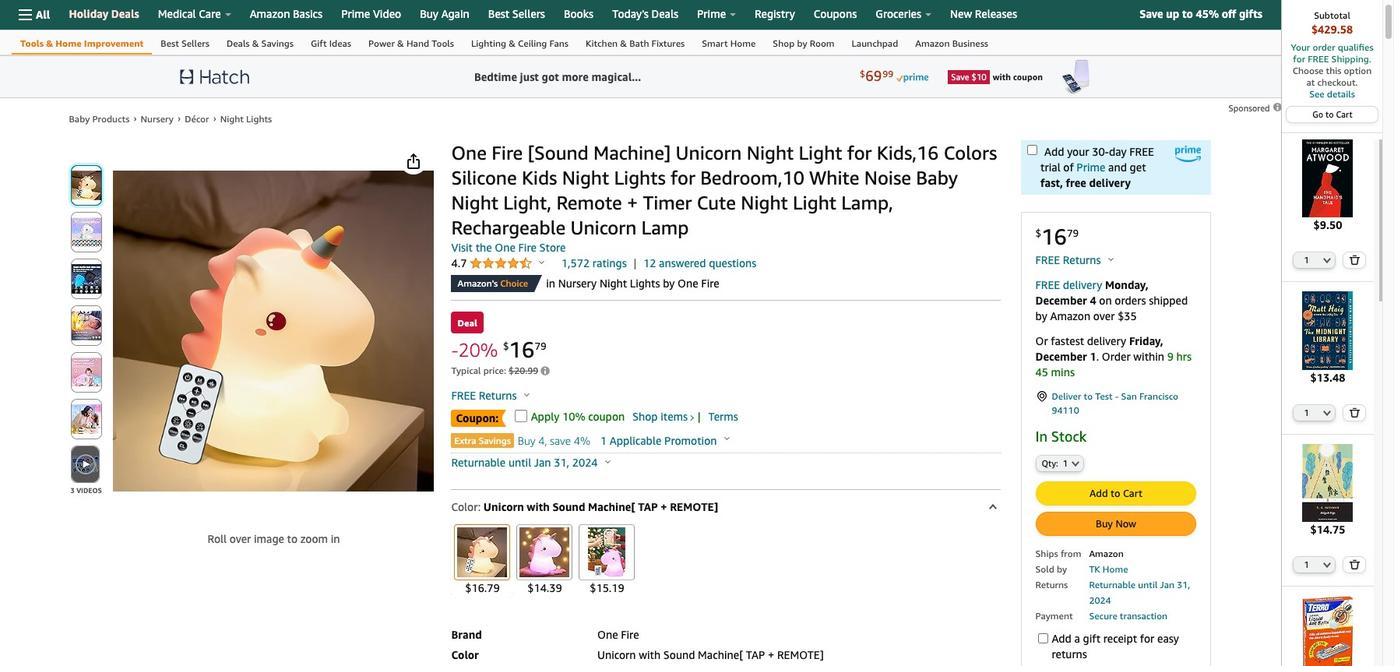 Task type: describe. For each thing, give the bounding box(es) containing it.
30-
[[1093, 145, 1110, 158]]

amazon business link
[[907, 30, 1000, 55]]

new
[[951, 7, 973, 20]]

fire down $15.19
[[621, 628, 639, 641]]

1 vertical spatial prime link
[[1077, 161, 1106, 174]]

prime for bottom prime link
[[1077, 161, 1106, 174]]

to right up
[[1183, 7, 1194, 20]]

0 horizontal spatial home
[[56, 37, 82, 49]]

sold
[[1036, 564, 1055, 575]]

fire down 12 answered questions link
[[701, 277, 720, 290]]

unicorn with sound machine[ tap + remote] image
[[458, 528, 508, 577]]

4.7
[[452, 256, 470, 270]]

groceries link
[[867, 3, 941, 25]]

0 vertical spatial returnable until jan 31, 2024 button
[[452, 456, 611, 469]]

night down ratings
[[600, 277, 627, 290]]

the handmaid&#39;s tale image
[[1289, 139, 1368, 218]]

2 vertical spatial lights
[[630, 277, 660, 290]]

coupon:
[[456, 411, 499, 425]]

delete image
[[1350, 559, 1361, 570]]

savings inside extra savings buy 4, save 4%
[[479, 435, 511, 447]]

1 vertical spatial best sellers
[[161, 37, 210, 49]]

| 12 answered questions
[[634, 256, 757, 270]]

delete image for $9.50
[[1350, 255, 1361, 265]]

deals & savings link
[[218, 30, 302, 55]]

& for tools
[[46, 37, 53, 49]]

to for add to cart
[[1111, 487, 1121, 500]]

unicorns gifts for girls [remote + gifts package] image
[[582, 528, 632, 577]]

4%
[[574, 434, 591, 447]]

0 horizontal spatial sellers
[[181, 37, 210, 49]]

1 vertical spatial -
[[1116, 390, 1119, 402]]

31, for returnable until jan 31, 2024
[[554, 456, 570, 469]]

$16.79 submit
[[452, 522, 514, 598]]

one fire [sound machine] unicorn night light for kids,16 colors silicone kids night lights for bedroom,10 white noise baby night light, remote + timer cute night light lamp, rechargeable unicorn lamp image
[[113, 171, 434, 492]]

tk
[[1090, 564, 1101, 575]]

buy for buy again
[[420, 7, 439, 20]]

lighting & ceiling fans link
[[463, 30, 577, 55]]

0 horizontal spatial tap
[[638, 500, 658, 514]]

for inside add a gift receipt for easy returns
[[1141, 632, 1155, 646]]

night up remote
[[562, 167, 609, 189]]

subtotal $429.58
[[1312, 9, 1354, 36]]

machine]
[[594, 142, 671, 164]]

free returns for free returns button to the left
[[452, 389, 520, 402]]

night down bedroom,10 at the top of the page
[[741, 192, 788, 213]]

gift
[[311, 37, 327, 49]]

again
[[442, 7, 470, 20]]

returns for topmost free returns button
[[1063, 253, 1101, 266]]

1 right qty:
[[1063, 459, 1068, 469]]

details
[[1328, 88, 1356, 100]]

dropdown image for $9.50
[[1324, 257, 1332, 264]]

hrs
[[1177, 350, 1192, 363]]

night down silicone
[[452, 192, 499, 213]]

gift ideas link
[[302, 30, 360, 55]]

one down answered
[[678, 277, 699, 290]]

79 inside '$ 16 79'
[[1067, 227, 1079, 239]]

roll
[[208, 533, 227, 546]]

by inside navigation navigation
[[797, 37, 808, 49]]

kitchen
[[586, 37, 618, 49]]

today's
[[613, 7, 649, 20]]

home for tk home returns
[[1103, 564, 1129, 575]]

shipping.
[[1332, 53, 1372, 65]]

tk home link
[[1090, 564, 1129, 575]]

color: unicorn with sound machine[ tap + remote]
[[452, 500, 719, 514]]

0 horizontal spatial prime link
[[688, 3, 746, 25]]

today's deals
[[613, 7, 679, 20]]

subtotal
[[1315, 9, 1351, 21]]

+ inside one fire [sound machine] unicorn night light for kids,16 colors silicone kids night lights for bedroom,10 white noise baby night light, remote + timer cute night light lamp, rechargeable unicorn lamp visit the one fire store
[[627, 192, 638, 213]]

1 vertical spatial delivery
[[1063, 278, 1103, 291]]

ships from amazon sold by
[[1036, 548, 1124, 575]]

2 tools from the left
[[432, 37, 454, 49]]

0 vertical spatial free returns button
[[1036, 252, 1114, 268]]

typical
[[452, 365, 481, 377]]

0 horizontal spatial free returns button
[[452, 388, 530, 403]]

by inside on orders shipped by amazon over $35
[[1036, 309, 1048, 323]]

2 vertical spatial delivery
[[1088, 334, 1127, 348]]

buy for buy now
[[1096, 518, 1113, 530]]

sponsored link
[[1229, 101, 1284, 116]]

all
[[36, 7, 50, 21]]

qty:
[[1042, 459, 1059, 469]]

returnable for returnable until jan 31, 2024 payment
[[1090, 579, 1136, 591]]

fire left the store
[[519, 241, 537, 254]]

unicorn down remote
[[571, 217, 637, 238]]

$14.39
[[528, 581, 562, 595]]

night up bedroom,10 at the top of the page
[[747, 142, 794, 164]]

4.7 button
[[452, 256, 545, 271]]

& for deals
[[252, 37, 259, 49]]

shop by room link
[[765, 30, 844, 55]]

1 horizontal spatial sound
[[664, 648, 695, 662]]

a unicorn gifts[tap control] image
[[520, 528, 570, 577]]

free returns for topmost free returns button
[[1036, 253, 1104, 266]]

visit
[[452, 241, 473, 254]]

1 horizontal spatial returnable until jan 31, 2024 button
[[1090, 578, 1191, 607]]

$13.48
[[1311, 371, 1346, 384]]

0 vertical spatial remote]
[[670, 500, 719, 514]]

a
[[1075, 632, 1081, 646]]

save up to 45% off gifts link
[[1134, 4, 1269, 24]]

deals for today's deals
[[652, 7, 679, 20]]

deliver to test -
[[1052, 390, 1122, 402]]

décor
[[185, 113, 209, 125]]

or fastest delivery
[[1036, 334, 1130, 348]]

books link
[[555, 3, 603, 25]]

smart home
[[702, 37, 756, 49]]

2 vertical spatial +
[[768, 648, 775, 662]]

launchpad link
[[844, 30, 907, 55]]

price:
[[484, 365, 506, 377]]

deals & savings
[[227, 37, 294, 49]]

0 vertical spatial 16
[[1042, 224, 1067, 249]]

nursery inside baby products › nursery › décor › night lights
[[141, 113, 174, 125]]

lights inside one fire [sound machine] unicorn night light for kids,16 colors silicone kids night lights for bedroom,10 white noise baby night light, remote + timer cute night light lamp, rechargeable unicorn lamp visit the one fire store
[[614, 167, 666, 189]]

secure transaction button
[[1090, 609, 1168, 622]]

until for returnable until jan 31, 2024 payment
[[1139, 579, 1158, 591]]

items
[[661, 410, 688, 423]]

all button
[[12, 0, 57, 30]]

from
[[1061, 548, 1082, 560]]

to for go to cart
[[1326, 109, 1335, 119]]

. order within
[[1097, 350, 1168, 363]]

1 horizontal spatial machine[
[[698, 648, 743, 662]]

0 vertical spatial with
[[527, 500, 550, 514]]

care
[[199, 7, 221, 20]]

amazon inside ships from amazon sold by
[[1090, 548, 1124, 560]]

Add a gift receipt for easy returns checkbox
[[1038, 634, 1048, 644]]

choice
[[500, 277, 528, 289]]

kitchen & bath fixtures
[[586, 37, 685, 49]]

new releases link
[[941, 3, 1027, 25]]

one up 4.7 button
[[495, 241, 516, 254]]

one down $15.19
[[598, 628, 618, 641]]

holiday deals link
[[60, 3, 149, 25]]

returnable until jan 31, 2024 payment
[[1036, 579, 1191, 622]]

cute
[[697, 192, 736, 213]]

qualifies
[[1339, 41, 1374, 53]]

popover image for free returns button to the left
[[524, 393, 530, 396]]

1 vertical spatial light
[[793, 192, 837, 213]]

for inside your order qualifies for free shipping. choose this option at checkout. see details
[[1294, 53, 1306, 65]]

free for topmost free returns button
[[1036, 253, 1061, 266]]

videos
[[76, 486, 102, 495]]

popover image inside 4.7 button
[[539, 260, 545, 264]]

the midnight library: a gma book club pick (a novel) image
[[1289, 292, 1368, 370]]

| for | terms
[[698, 410, 701, 423]]

prime video link
[[332, 3, 411, 25]]

free inside add your 30-day free trial of
[[1130, 145, 1155, 158]]

see
[[1310, 88, 1325, 100]]

1 up "malgudi days (penguin classics)" image
[[1305, 407, 1310, 417]]

checkout.
[[1318, 76, 1359, 88]]

1 vertical spatial nursery
[[558, 277, 597, 290]]

gift
[[1084, 632, 1101, 646]]

jan for returnable until jan 31, 2024
[[534, 456, 551, 469]]

1 up the midnight library: a gma book club pick (a novel) image
[[1305, 255, 1310, 265]]

12
[[644, 256, 656, 270]]

| for | 12 answered questions
[[634, 256, 637, 270]]

monday,
[[1106, 278, 1149, 291]]

| terms
[[698, 410, 739, 423]]

registry
[[755, 7, 795, 20]]

amazon up deals & savings link
[[250, 7, 290, 20]]

1 vertical spatial remote]
[[778, 648, 824, 662]]

option
[[1345, 65, 1372, 76]]

Add to Cart submit
[[1037, 483, 1196, 505]]

1 horizontal spatial in
[[546, 277, 556, 290]]

medical care link
[[149, 3, 240, 25]]

1 left dropdown icon at the bottom right of page
[[1305, 559, 1310, 570]]

0 vertical spatial best sellers link
[[479, 3, 555, 25]]

stock
[[1052, 428, 1087, 445]]

2024 for returnable until jan 31, 2024 payment
[[1090, 595, 1112, 607]]

0 vertical spatial sellers
[[513, 7, 545, 20]]

december for friday, december 1
[[1036, 350, 1088, 363]]

night lights link
[[220, 113, 272, 125]]

1 horizontal spatial with
[[639, 648, 661, 662]]

power & hand tools link
[[360, 30, 463, 55]]

terms button
[[704, 410, 743, 423]]

answered
[[659, 256, 706, 270]]

20%
[[459, 339, 498, 360]]

& for power
[[397, 37, 404, 49]]

fire up silicone
[[492, 142, 523, 164]]

day
[[1110, 145, 1127, 158]]

cart for go to cart
[[1337, 109, 1353, 119]]

31, for returnable until jan 31, 2024 payment
[[1178, 579, 1191, 591]]

returns
[[1052, 648, 1088, 661]]

1 › from the left
[[134, 112, 137, 124]]

shop inside shop by room link
[[773, 37, 795, 49]]

$35
[[1118, 309, 1137, 323]]

returns inside tk home returns
[[1036, 579, 1069, 591]]

$15.19
[[590, 581, 625, 595]]

amazon basics
[[250, 7, 323, 20]]



Task type: locate. For each thing, give the bounding box(es) containing it.
free returns button down price:
[[452, 388, 530, 403]]

1 vertical spatial buy
[[518, 434, 536, 447]]

this
[[1327, 65, 1342, 76]]

popover image up checkbox image
[[524, 393, 530, 396]]

add left a in the right of the page
[[1052, 632, 1072, 646]]

to left test
[[1084, 390, 1093, 402]]

$ inside '$ 16 79'
[[1036, 227, 1042, 239]]

cart inside "link"
[[1337, 109, 1353, 119]]

savings down coupon:
[[479, 435, 511, 447]]

2 horizontal spatial home
[[1103, 564, 1129, 575]]

0 vertical spatial $
[[1036, 227, 1042, 239]]

december inside monday, december 4
[[1036, 294, 1088, 307]]

0 vertical spatial -
[[452, 339, 459, 360]]

home inside tk home returns
[[1103, 564, 1129, 575]]

to left the zoom
[[287, 533, 298, 546]]

power & hand tools
[[369, 37, 454, 49]]

december for monday, december 4
[[1036, 294, 1088, 307]]

0 horizontal spatial returnable
[[452, 456, 506, 469]]

popover image down the applicable
[[605, 460, 611, 464]]

orders
[[1115, 294, 1147, 307]]

nursery down 1,572
[[558, 277, 597, 290]]

amazon up tk home link
[[1090, 548, 1124, 560]]

light
[[799, 142, 843, 164], [793, 192, 837, 213]]

returnable until jan 31, 2024 button up transaction
[[1090, 578, 1191, 607]]

$14.75
[[1311, 523, 1346, 536]]

1 horizontal spatial prime link
[[1077, 161, 1106, 174]]

go to cart link
[[1287, 107, 1378, 122]]

add for add to cart
[[1090, 487, 1109, 500]]

2 horizontal spatial deals
[[652, 7, 679, 20]]

$15.19 submit
[[576, 522, 639, 598]]

1 horizontal spatial savings
[[479, 435, 511, 447]]

cart down details
[[1337, 109, 1353, 119]]

0 vertical spatial 2024
[[572, 456, 598, 469]]

typical price: $20.99
[[452, 365, 539, 377]]

0 vertical spatial |
[[634, 256, 637, 270]]

best sellers down medical care
[[161, 37, 210, 49]]

1 vertical spatial returnable until jan 31, 2024 button
[[1090, 578, 1191, 607]]

› right 'décor'
[[213, 112, 216, 124]]

1 vertical spatial 16
[[509, 337, 535, 362]]

add inside add your 30-day free trial of
[[1045, 145, 1065, 158]]

smart
[[702, 37, 728, 49]]

best down medical
[[161, 37, 179, 49]]

0 horizontal spatial remote]
[[670, 500, 719, 514]]

jan down 4,
[[534, 456, 551, 469]]

free for free returns button to the left
[[452, 389, 476, 402]]

baby down kids,16
[[917, 167, 958, 189]]

1 vertical spatial 31,
[[1178, 579, 1191, 591]]

unicorn down the one fire
[[598, 648, 636, 662]]

deals up improvement
[[111, 7, 139, 20]]

home for smart home
[[731, 37, 756, 49]]

1 horizontal spatial best
[[488, 7, 510, 20]]

colors
[[944, 142, 998, 164]]

3
[[71, 486, 75, 495]]

to inside "link"
[[1326, 109, 1335, 119]]

1 vertical spatial best sellers link
[[152, 30, 218, 55]]

noise
[[865, 167, 912, 189]]

to for deliver to test -
[[1084, 390, 1093, 402]]

night right 'décor'
[[220, 113, 244, 125]]

0 vertical spatial popover image
[[1108, 257, 1114, 261]]

1 vertical spatial savings
[[479, 435, 511, 447]]

0 horizontal spatial tools
[[20, 37, 44, 49]]

0 horizontal spatial popover image
[[539, 260, 545, 264]]

2024 inside returnable until jan 31, 2024 payment
[[1090, 595, 1112, 607]]

buy inside "link"
[[420, 7, 439, 20]]

add your 30-day free trial of
[[1041, 145, 1155, 174]]

0 vertical spatial 79
[[1067, 227, 1079, 239]]

prime inside prime video link
[[341, 7, 370, 20]]

1 horizontal spatial +
[[661, 500, 667, 514]]

0 horizontal spatial jan
[[534, 456, 551, 469]]

friday,
[[1130, 334, 1164, 348]]

delete image up "malgudi days (penguin classics)" image
[[1350, 407, 1361, 417]]

returnable inside returnable until jan 31, 2024 payment
[[1090, 579, 1136, 591]]

order
[[1102, 350, 1131, 363]]

remote
[[557, 192, 622, 213]]

best up lighting
[[488, 7, 510, 20]]

cart
[[1337, 109, 1353, 119], [1124, 487, 1143, 500]]

lights down "machine]"
[[614, 167, 666, 189]]

1 horizontal spatial buy
[[518, 434, 536, 447]]

0 vertical spatial best
[[488, 7, 510, 20]]

0 vertical spatial popover image
[[539, 260, 545, 264]]

2 horizontal spatial +
[[768, 648, 775, 662]]

4 & from the left
[[509, 37, 516, 49]]

by left room
[[797, 37, 808, 49]]

over down on
[[1094, 309, 1115, 323]]

0 vertical spatial prime link
[[688, 3, 746, 25]]

$429.58
[[1312, 23, 1354, 36]]

0 vertical spatial in
[[546, 277, 556, 290]]

save up to 45% off gifts
[[1140, 7, 1263, 20]]

1 horizontal spatial popover image
[[724, 437, 730, 441]]

1 vertical spatial machine[
[[698, 648, 743, 662]]

1,572
[[562, 256, 590, 270]]

free returns up coupon:
[[452, 389, 520, 402]]

0 vertical spatial dropdown image
[[1324, 257, 1332, 264]]

malgudi days (penguin classics) image
[[1289, 444, 1368, 522]]

delivery down and
[[1090, 176, 1131, 189]]

leave feedback on sponsored ad element
[[1229, 103, 1284, 113]]

nursery left 'décor'
[[141, 113, 174, 125]]

1 vertical spatial free returns button
[[452, 388, 530, 403]]

products
[[92, 113, 130, 125]]

to up buy now on the right bottom
[[1111, 487, 1121, 500]]

1 horizontal spatial prime
[[697, 7, 726, 20]]

1 tools from the left
[[20, 37, 44, 49]]

best sellers link
[[479, 3, 555, 25], [152, 30, 218, 55]]

shipped
[[1149, 294, 1188, 307]]

0 vertical spatial jan
[[534, 456, 551, 469]]

0 vertical spatial until
[[509, 456, 532, 469]]

for up white
[[848, 142, 872, 164]]

delivery inside and get fast, free delivery
[[1090, 176, 1131, 189]]

roll over image to zoom in
[[208, 533, 340, 546]]

0 vertical spatial returns
[[1063, 253, 1101, 266]]

returnable down tk home link
[[1090, 579, 1136, 591]]

amazon's choice
[[458, 277, 528, 289]]

december up mins
[[1036, 350, 1088, 363]]

Buy Now submit
[[1037, 513, 1196, 536]]

savings inside navigation navigation
[[261, 37, 294, 49]]

- up typical
[[452, 339, 459, 360]]

tools & home improvement link
[[12, 30, 152, 55]]

1 vertical spatial over
[[230, 533, 251, 546]]

over inside on orders shipped by amazon over $35
[[1094, 309, 1115, 323]]

by
[[797, 37, 808, 49], [663, 277, 675, 290], [1036, 309, 1048, 323], [1057, 564, 1068, 575]]

jan inside returnable until jan 31, 2024 payment
[[1161, 579, 1175, 591]]

dropdown image down $13.48
[[1324, 410, 1332, 416]]

0 vertical spatial best sellers
[[488, 7, 545, 20]]

holiday
[[69, 7, 108, 20]]

2024 for returnable until jan 31, 2024
[[572, 456, 598, 469]]

dropdown image down $9.50
[[1324, 257, 1332, 264]]

0 vertical spatial delivery
[[1090, 176, 1131, 189]]

- inside -20% $ 16 79
[[452, 339, 459, 360]]

3 › from the left
[[213, 112, 216, 124]]

returnable for returnable until jan 31, 2024
[[452, 456, 506, 469]]

0 vertical spatial sound
[[553, 500, 586, 514]]

popover image for topmost free returns button
[[1108, 257, 1114, 261]]

& inside tools & home improvement link
[[46, 37, 53, 49]]

0 vertical spatial free returns
[[1036, 253, 1104, 266]]

over right roll
[[230, 533, 251, 546]]

with down the one fire
[[639, 648, 661, 662]]

free for free delivery link
[[1036, 278, 1061, 291]]

0 vertical spatial machine[
[[588, 500, 635, 514]]

friday, december 1
[[1036, 334, 1164, 363]]

& left hand
[[397, 37, 404, 49]]

1 horizontal spatial ›
[[178, 112, 181, 124]]

dropdown image
[[1324, 562, 1332, 568]]

delivery
[[1090, 176, 1131, 189], [1063, 278, 1103, 291], [1088, 334, 1127, 348]]

timer
[[643, 192, 692, 213]]

& inside kitchen & bath fixtures link
[[620, 37, 627, 49]]

returns for free returns button to the left
[[479, 389, 517, 402]]

& inside lighting & ceiling fans link
[[509, 37, 516, 49]]

0 horizontal spatial savings
[[261, 37, 294, 49]]

shop up the applicable
[[633, 410, 658, 423]]

1 horizontal spatial popover image
[[605, 460, 611, 464]]

$ up typical price: $20.99
[[503, 340, 509, 352]]

free returns up free delivery
[[1036, 253, 1104, 266]]

and
[[1109, 161, 1127, 174]]

0 horizontal spatial shop
[[633, 410, 658, 423]]

sellers
[[513, 7, 545, 20], [181, 37, 210, 49]]

monday, december 4
[[1036, 278, 1149, 307]]

dropdown image
[[1324, 257, 1332, 264], [1324, 410, 1332, 416], [1072, 461, 1080, 467]]

& for lighting
[[509, 37, 516, 49]]

1 vertical spatial |
[[698, 410, 701, 423]]

prime down 30-
[[1077, 161, 1106, 174]]

save
[[550, 434, 571, 447]]

1 vertical spatial 79
[[535, 340, 547, 352]]

$16.79
[[465, 581, 500, 595]]

& inside deals & savings link
[[252, 37, 259, 49]]

1 vertical spatial sellers
[[181, 37, 210, 49]]

launchpad
[[852, 37, 899, 49]]

december inside friday, december 1
[[1036, 350, 1088, 363]]

1 vertical spatial december
[[1036, 350, 1088, 363]]

31, up easy
[[1178, 579, 1191, 591]]

2 vertical spatial popover image
[[724, 437, 730, 441]]

returnable
[[452, 456, 506, 469], [1090, 579, 1136, 591]]

prime link up smart
[[688, 3, 746, 25]]

deals up fixtures
[[652, 7, 679, 20]]

unicorn right color:
[[484, 500, 524, 514]]

sponsored
[[1229, 103, 1273, 113]]

31, inside returnable until jan 31, 2024 payment
[[1178, 579, 1191, 591]]

prime inside prime link
[[697, 7, 726, 20]]

1 horizontal spatial 2024
[[1090, 595, 1112, 607]]

one up silicone
[[452, 142, 487, 164]]

1 vertical spatial free returns
[[452, 389, 520, 402]]

1 applicable promotion
[[601, 434, 717, 447]]

buy left now
[[1096, 518, 1113, 530]]

|
[[634, 256, 637, 270], [698, 410, 701, 423]]

0 vertical spatial lights
[[246, 113, 272, 125]]

& left bath
[[620, 37, 627, 49]]

ceiling
[[518, 37, 547, 49]]

-
[[452, 339, 459, 360], [1116, 390, 1119, 402]]

& for kitchen
[[620, 37, 627, 49]]

1 & from the left
[[46, 37, 53, 49]]

in right the zoom
[[331, 533, 340, 546]]

now
[[1116, 518, 1137, 530]]

79 inside -20% $ 16 79
[[535, 340, 547, 352]]

ships
[[1036, 548, 1059, 560]]

& left ceiling
[[509, 37, 516, 49]]

prime link down 30-
[[1077, 161, 1106, 174]]

1 horizontal spatial $
[[1036, 227, 1042, 239]]

0 vertical spatial nursery
[[141, 113, 174, 125]]

business
[[953, 37, 989, 49]]

terms
[[709, 410, 739, 423]]

1 vertical spatial dropdown image
[[1324, 410, 1332, 416]]

1 vertical spatial popover image
[[524, 393, 530, 396]]

by down answered
[[663, 277, 675, 290]]

| left 12
[[634, 256, 637, 270]]

shop
[[773, 37, 795, 49], [633, 410, 658, 423]]

› left nursery link
[[134, 112, 137, 124]]

light down white
[[793, 192, 837, 213]]

0 vertical spatial baby
[[69, 113, 90, 125]]

2024 down 4% on the left bottom
[[572, 456, 598, 469]]

night inside baby products › nursery › décor › night lights
[[220, 113, 244, 125]]

2 › from the left
[[178, 112, 181, 124]]

2 vertical spatial buy
[[1096, 518, 1113, 530]]

add for add your 30-day free trial of
[[1045, 145, 1065, 158]]

0 horizontal spatial popover image
[[524, 393, 530, 396]]

1 horizontal spatial nursery
[[558, 277, 597, 290]]

1 vertical spatial shop
[[633, 410, 658, 423]]

- left san on the bottom right of page
[[1116, 390, 1119, 402]]

2 vertical spatial add
[[1052, 632, 1072, 646]]

2 december from the top
[[1036, 350, 1088, 363]]

dropdown image right qty: 1
[[1072, 461, 1080, 467]]

for up timer
[[671, 167, 696, 189]]

add up trial
[[1045, 145, 1065, 158]]

| left terms button
[[698, 410, 701, 423]]

1 vertical spatial lights
[[614, 167, 666, 189]]

unicorn up bedroom,10 at the top of the page
[[676, 142, 742, 164]]

free returns button
[[1036, 252, 1114, 268], [452, 388, 530, 403]]

free returns button up free delivery
[[1036, 252, 1114, 268]]

delete image for $13.48
[[1350, 407, 1361, 417]]

navigation navigation
[[0, 0, 1383, 666]]

0 horizontal spatial over
[[230, 533, 251, 546]]

unicorn inside selected color is unicorn with sound machine[ tap + remote]. tap to collapse. element
[[484, 500, 524, 514]]

0 horizontal spatial best
[[161, 37, 179, 49]]

None checkbox
[[1027, 145, 1037, 155]]

with up a unicorn gifts[tap control] image
[[527, 500, 550, 514]]

1 vertical spatial $
[[503, 340, 509, 352]]

silicone
[[452, 167, 517, 189]]

lighting & ceiling fans
[[471, 37, 569, 49]]

popover image
[[539, 260, 545, 264], [605, 460, 611, 464]]

nursery link
[[141, 113, 174, 125]]

1 horizontal spatial sellers
[[513, 7, 545, 20]]

1 horizontal spatial shop
[[773, 37, 795, 49]]

1 horizontal spatial 31,
[[1178, 579, 1191, 591]]

returns up free delivery
[[1063, 253, 1101, 266]]

0 horizontal spatial in
[[331, 533, 340, 546]]

31, down save
[[554, 456, 570, 469]]

1 horizontal spatial baby
[[917, 167, 958, 189]]

3 videos
[[71, 486, 102, 495]]

cart for add to cart
[[1124, 487, 1143, 500]]

delete image
[[1350, 255, 1361, 265], [1350, 407, 1361, 417]]

ideas
[[329, 37, 351, 49]]

by inside ships from amazon sold by
[[1057, 564, 1068, 575]]

0 horizontal spatial sound
[[553, 500, 586, 514]]

today's deals link
[[603, 3, 688, 25]]

white
[[810, 167, 860, 189]]

selected color is unicorn with sound machine[ tap + remote]. tap to collapse. element
[[452, 490, 1001, 522]]

2 vertical spatial dropdown image
[[1072, 461, 1080, 467]]

learn more about amazon pricing and savings image
[[541, 367, 550, 377]]

coupons
[[814, 7, 857, 20]]

0 vertical spatial buy
[[420, 7, 439, 20]]

0 vertical spatial add
[[1045, 145, 1065, 158]]

1 right 4% on the left bottom
[[601, 434, 607, 447]]

for left easy
[[1141, 632, 1155, 646]]

amazon inside on orders shipped by amazon over $35
[[1051, 309, 1091, 323]]

add inside add a gift receipt for easy returns
[[1052, 632, 1072, 646]]

for left order
[[1294, 53, 1306, 65]]

baby inside one fire [sound machine] unicorn night light for kids,16 colors silicone kids night lights for bedroom,10 white noise baby night light, remote + timer cute night light lamp, rechargeable unicorn lamp visit the one fire store
[[917, 167, 958, 189]]

baby left products
[[69, 113, 90, 125]]

buy again
[[420, 7, 470, 20]]

3 & from the left
[[397, 37, 404, 49]]

0 vertical spatial light
[[799, 142, 843, 164]]

1 horizontal spatial jan
[[1161, 579, 1175, 591]]

0 horizontal spatial machine[
[[588, 500, 635, 514]]

december down free delivery
[[1036, 294, 1088, 307]]

amazon
[[250, 7, 290, 20], [916, 37, 950, 49], [1051, 309, 1091, 323], [1090, 548, 1124, 560]]

$
[[1036, 227, 1042, 239], [503, 340, 509, 352]]

one
[[452, 142, 487, 164], [495, 241, 516, 254], [678, 277, 699, 290], [598, 628, 618, 641]]

unicorn
[[676, 142, 742, 164], [571, 217, 637, 238], [484, 500, 524, 514], [598, 648, 636, 662]]

off
[[1222, 7, 1237, 20]]

2 delete image from the top
[[1350, 407, 1361, 417]]

secure
[[1090, 610, 1118, 622]]

jan for returnable until jan 31, 2024 payment
[[1161, 579, 1175, 591]]

10%
[[563, 410, 586, 423]]

light up white
[[799, 142, 843, 164]]

or
[[1036, 334, 1048, 348]]

› left 'décor'
[[178, 112, 181, 124]]

1 inside friday, december 1
[[1090, 350, 1097, 363]]

delivery up 4
[[1063, 278, 1103, 291]]

baby products link
[[69, 113, 130, 125]]

1 delete image from the top
[[1350, 255, 1361, 265]]

nursery
[[141, 113, 174, 125], [558, 277, 597, 290]]

prime left video
[[341, 7, 370, 20]]

1 horizontal spatial tap
[[746, 648, 766, 662]]

prime video
[[341, 7, 401, 20]]

lights right décor link
[[246, 113, 272, 125]]

1 december from the top
[[1036, 294, 1088, 307]]

at
[[1307, 76, 1316, 88]]

amazon up fastest
[[1051, 309, 1091, 323]]

tools right hand
[[432, 37, 454, 49]]

None submit
[[71, 166, 101, 205], [71, 213, 101, 252], [1344, 253, 1366, 268], [71, 259, 101, 298], [71, 306, 101, 345], [71, 353, 101, 392], [71, 400, 101, 439], [1344, 405, 1366, 420], [71, 446, 99, 482], [1344, 557, 1366, 573], [71, 166, 101, 205], [71, 213, 101, 252], [1344, 253, 1366, 268], [71, 259, 101, 298], [71, 306, 101, 345], [71, 353, 101, 392], [71, 400, 101, 439], [1344, 405, 1366, 420], [71, 446, 99, 482], [1344, 557, 1366, 573]]

free inside your order qualifies for free shipping. choose this option at checkout. see details
[[1308, 53, 1330, 65]]

5 & from the left
[[620, 37, 627, 49]]

hand
[[407, 37, 429, 49]]

machine[
[[588, 500, 635, 514], [698, 648, 743, 662]]

best sellers link down medical care
[[152, 30, 218, 55]]

0 horizontal spatial with
[[527, 500, 550, 514]]

popover image up "monday,"
[[1108, 257, 1114, 261]]

amazon left the business
[[916, 37, 950, 49]]

1 vertical spatial popover image
[[605, 460, 611, 464]]

apply 10% coupon shop items
[[531, 410, 688, 423]]

basics
[[293, 7, 323, 20]]

in
[[546, 277, 556, 290], [331, 533, 340, 546]]

until down extra savings buy 4, save 4%
[[509, 456, 532, 469]]

coupons link
[[805, 3, 867, 25]]

terro t300b liquid ant killer, 12 bait stations image
[[1289, 596, 1368, 666]]

amazon prime logo image
[[1176, 146, 1202, 162]]

jan up transaction
[[1161, 579, 1175, 591]]

lights inside baby products › nursery › décor › night lights
[[246, 113, 272, 125]]

2 & from the left
[[252, 37, 259, 49]]

& inside power & hand tools link
[[397, 37, 404, 49]]

lamp
[[642, 217, 689, 238]]

bath
[[630, 37, 649, 49]]

1 horizontal spatial cart
[[1337, 109, 1353, 119]]

unicorn with sound machine[ tap + remote]
[[598, 648, 824, 662]]

1 horizontal spatial deals
[[227, 37, 250, 49]]

0 horizontal spatial prime
[[341, 7, 370, 20]]

16 up the $20.99
[[509, 337, 535, 362]]

sellers down medical care 'link'
[[181, 37, 210, 49]]

prime for prime video
[[341, 7, 370, 20]]

add for add a gift receipt for easy returns
[[1052, 632, 1072, 646]]

choose
[[1293, 65, 1324, 76]]

popover image
[[1108, 257, 1114, 261], [524, 393, 530, 396], [724, 437, 730, 441]]

0 horizontal spatial deals
[[111, 7, 139, 20]]

1 horizontal spatial -
[[1116, 390, 1119, 402]]

trial
[[1041, 161, 1061, 174]]

popover image down the store
[[539, 260, 545, 264]]

until for returnable until jan 31, 2024
[[509, 456, 532, 469]]

buy left 4,
[[518, 434, 536, 447]]

$14.39 submit
[[514, 522, 576, 598]]

until inside returnable until jan 31, 2024 payment
[[1139, 579, 1158, 591]]

dropdown image for $13.48
[[1324, 410, 1332, 416]]

1 vertical spatial sound
[[664, 648, 695, 662]]

$ inside -20% $ 16 79
[[503, 340, 509, 352]]

baby inside baby products › nursery › décor › night lights
[[69, 113, 90, 125]]

go
[[1313, 109, 1324, 119]]

deals for holiday deals
[[111, 7, 139, 20]]

1 horizontal spatial remote]
[[778, 648, 824, 662]]

checkbox image
[[515, 410, 527, 423]]

up
[[1167, 7, 1180, 20]]

home
[[56, 37, 82, 49], [731, 37, 756, 49], [1103, 564, 1129, 575]]

1,572 ratings link
[[562, 256, 627, 270]]



Task type: vqa. For each thing, say whether or not it's contained in the screenshot.
dropdown icon related to $13.48
yes



